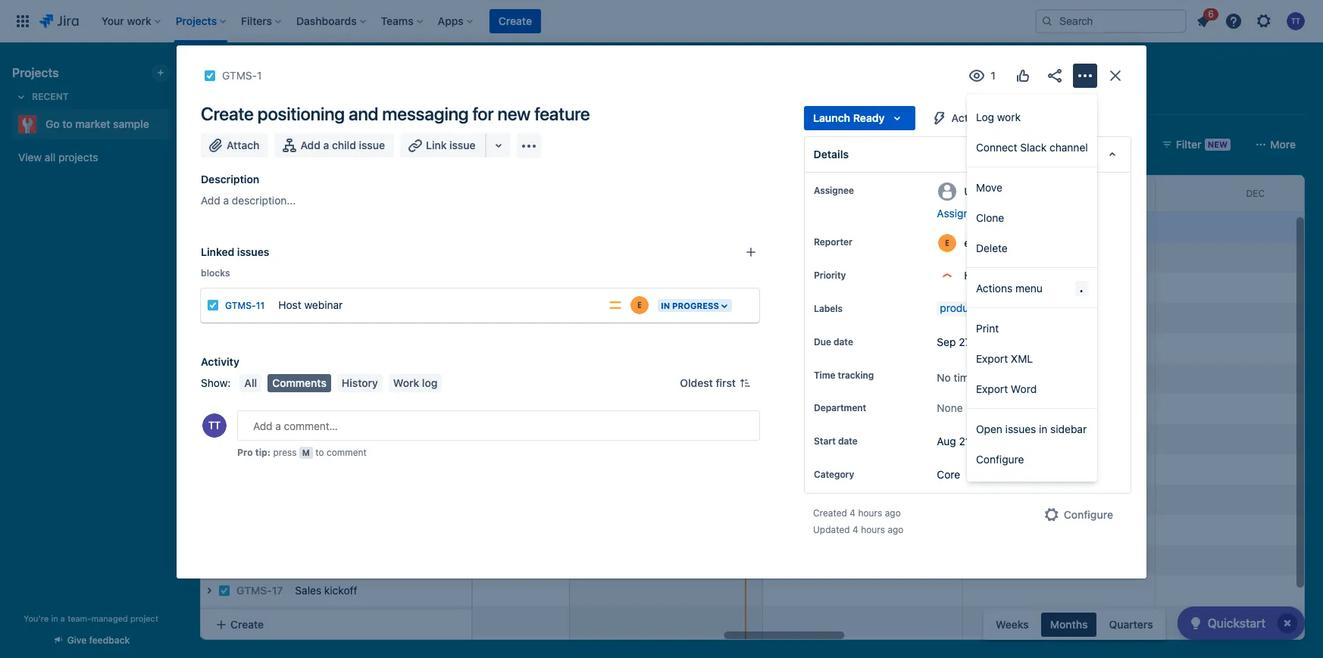 Task type: vqa. For each thing, say whether or not it's contained in the screenshot.
skeleton
no



Task type: locate. For each thing, give the bounding box(es) containing it.
to up the "board"
[[258, 62, 274, 83]]

go to market sample
[[230, 62, 396, 83], [45, 117, 149, 130]]

0 vertical spatial 2023
[[976, 336, 1002, 349]]

menu bar containing all
[[237, 374, 445, 393]]

1 vertical spatial 6
[[272, 312, 279, 324]]

1 vertical spatial actions
[[976, 282, 1013, 294]]

add inside button
[[301, 139, 321, 152]]

task image left the gtms-17
[[218, 585, 230, 597]]

1 vertical spatial export
[[976, 352, 1008, 365]]

create banner
[[0, 0, 1324, 42]]

a inside "add a child issue" button
[[323, 139, 329, 152]]

1 vertical spatial go
[[45, 117, 60, 130]]

1 horizontal spatial create button
[[490, 9, 541, 33]]

1 vertical spatial configure
[[1064, 509, 1114, 522]]

calendar
[[353, 95, 398, 108]]

view
[[18, 151, 42, 164]]

1 vertical spatial kickoff
[[324, 584, 357, 597]]

1 horizontal spatial issues
[[1006, 423, 1036, 435]]

1 vertical spatial create button
[[206, 611, 466, 639]]

connect slack channel
[[976, 141, 1088, 154]]

docs
[[375, 433, 399, 446]]

0 vertical spatial go to market sample
[[230, 62, 396, 83]]

show child issues image left the gtms-17
[[200, 582, 218, 600]]

gtms-10
[[237, 372, 284, 385]]

check image
[[1187, 615, 1205, 633]]

work
[[393, 377, 419, 390]]

summary link
[[200, 88, 254, 115]]

copy link to issue image
[[259, 69, 271, 81]]

1 horizontal spatial add
[[301, 139, 321, 152]]

gtms- inside button
[[237, 251, 272, 264]]

Add a comment… field
[[237, 411, 760, 441]]

hours
[[858, 508, 883, 520], [861, 525, 885, 536]]

give
[[67, 635, 87, 647]]

gtms- for 6
[[237, 312, 272, 324]]

a left child
[[323, 139, 329, 152]]

add people image
[[409, 136, 428, 154]]

2 vertical spatial a
[[61, 614, 65, 624]]

labels
[[814, 303, 843, 315]]

close image
[[1107, 67, 1125, 85]]

for left website
[[355, 372, 369, 385]]

actions inside popup button
[[952, 111, 989, 124]]

reporter
[[814, 237, 853, 248]]

2 issue from the left
[[450, 139, 476, 152]]

go left 1
[[230, 62, 254, 83]]

0 horizontal spatial eloisefrancis23 image
[[376, 133, 400, 157]]

all button
[[240, 374, 262, 393]]

release
[[331, 281, 366, 294]]

attach button
[[201, 133, 269, 158]]

priority
[[814, 270, 846, 281]]

group containing log work
[[967, 97, 1097, 167]]

2 2023 from the top
[[976, 435, 1002, 448]]

product and marketing kickoff meeting
[[291, 312, 481, 324]]

1 vertical spatial ago
[[888, 525, 904, 536]]

pages
[[527, 95, 558, 108]]

task image for gtms-17
[[218, 585, 230, 597]]

to left me
[[973, 207, 983, 220]]

1 group from the top
[[967, 97, 1097, 167]]

0 vertical spatial go
[[230, 62, 254, 83]]

team-
[[68, 614, 91, 624]]

0 vertical spatial create button
[[490, 9, 541, 33]]

create button
[[490, 9, 541, 33], [206, 611, 466, 639]]

task image down blocks
[[218, 282, 230, 294]]

3 task image from the top
[[218, 403, 230, 415]]

0 horizontal spatial a
[[61, 614, 65, 624]]

logged
[[978, 371, 1012, 384]]

project
[[766, 95, 802, 108]]

task image
[[218, 312, 230, 324], [218, 373, 230, 385], [218, 403, 230, 415], [218, 434, 230, 446]]

6 inside create banner
[[1209, 8, 1214, 20]]

jira image
[[39, 12, 79, 30], [39, 12, 79, 30]]

gtms-2 button
[[200, 243, 471, 273]]

export for export word
[[976, 382, 1008, 395]]

in right "you're"
[[51, 614, 58, 624]]

kickoff down copy
[[405, 312, 438, 324]]

feature up add app image at left top
[[535, 103, 590, 124]]

0 horizontal spatial add
[[201, 194, 220, 207]]

product
[[940, 302, 979, 315], [331, 463, 370, 476]]

0 horizontal spatial product
[[331, 463, 370, 476]]

0 vertical spatial export
[[1104, 138, 1137, 151]]

date right due
[[834, 337, 853, 348]]

gtms- inside create positioning and messaging for new feature 'dialog'
[[222, 69, 257, 82]]

0 vertical spatial feature
[[535, 103, 590, 124]]

pro tip: press m to comment
[[237, 447, 367, 459]]

to inside go to market sample link
[[62, 117, 73, 130]]

0 vertical spatial a
[[323, 139, 329, 152]]

all
[[45, 151, 56, 164]]

issues for linked
[[237, 246, 269, 258]]

group containing move
[[967, 168, 1097, 268]]

ready
[[853, 111, 885, 124]]

export up logged
[[976, 352, 1008, 365]]

1 vertical spatial a
[[223, 194, 229, 207]]

4 task image from the top
[[218, 434, 230, 446]]

1 horizontal spatial sample
[[338, 62, 396, 83]]

0 horizontal spatial kickoff
[[324, 584, 357, 597]]

for left new
[[473, 103, 494, 124]]

1 vertical spatial add
[[201, 194, 220, 207]]

Search timeline text field
[[202, 134, 317, 155]]

task image inside "gtms-2" button
[[218, 252, 230, 264]]

a left team-
[[61, 614, 65, 624]]

0 vertical spatial configure
[[976, 453, 1024, 466]]

to down recent
[[62, 117, 73, 130]]

sample
[[338, 62, 396, 83], [113, 117, 149, 130]]

0 horizontal spatial in
[[51, 614, 58, 624]]

export right channel
[[1104, 138, 1137, 151]]

word
[[1011, 382, 1037, 395]]

gtms-10 link
[[237, 372, 284, 385]]

link issue button
[[400, 133, 486, 158]]

2 vertical spatial export
[[976, 382, 1008, 395]]

for right the documentation
[[411, 615, 424, 628]]

export right "time"
[[976, 382, 1008, 395]]

task image
[[204, 70, 216, 82], [218, 252, 230, 264], [218, 282, 230, 294], [218, 585, 230, 597], [218, 616, 230, 628]]

and inside 'dialog'
[[349, 103, 378, 124]]

0 vertical spatial show child issues image
[[200, 279, 218, 297]]

4 right updated
[[853, 525, 859, 536]]

0 vertical spatial product
[[940, 302, 979, 315]]

date for sep 27, 2023
[[834, 337, 853, 348]]

task image left gtms-21 link
[[218, 616, 230, 628]]

1 issue from the left
[[359, 139, 385, 152]]

task image down issue type: task icon
[[218, 312, 230, 324]]

4 right created
[[850, 508, 856, 520]]

1 horizontal spatial market
[[278, 62, 334, 83]]

sample up calendar
[[338, 62, 396, 83]]

task image for gtms-21
[[218, 616, 230, 628]]

illustrations
[[296, 372, 353, 385]]

move button
[[967, 172, 1097, 202]]

1 horizontal spatial for
[[411, 615, 424, 628]]

add down description
[[201, 194, 220, 207]]

collapse recent projects image
[[12, 88, 30, 106]]

1 vertical spatial date
[[838, 436, 858, 448]]

1 2023 from the top
[[976, 336, 1002, 349]]

1 vertical spatial show child issues image
[[200, 582, 218, 600]]

export button
[[1080, 133, 1146, 157]]

0 horizontal spatial for
[[355, 372, 369, 385]]

calendar link
[[350, 88, 401, 115]]

1 show child issues image from the top
[[200, 279, 218, 297]]

issues left 2 in the left top of the page
[[237, 246, 269, 258]]

feature left update
[[427, 615, 462, 628]]

show child issues image
[[200, 279, 218, 297], [200, 582, 218, 600]]

issue right child
[[359, 139, 385, 152]]

2 group from the top
[[967, 168, 1097, 268]]

actions image
[[1076, 67, 1095, 85]]

jul
[[262, 188, 278, 199]]

marketing
[[354, 312, 402, 324]]

task image up blocks
[[218, 252, 230, 264]]

show child issues image for gtms-17
[[200, 582, 218, 600]]

2 task image from the top
[[218, 373, 230, 385]]

0 horizontal spatial issues
[[237, 246, 269, 258]]

task image for gtms-12
[[218, 434, 230, 446]]

create positioning and messaging for new feature dialog
[[177, 45, 1147, 579]]

email
[[369, 281, 395, 294]]

created 4 hours ago updated 4 hours ago
[[813, 508, 904, 536]]

product down 'comment'
[[331, 463, 370, 476]]

in inside button
[[1039, 423, 1048, 435]]

1 horizontal spatial go to market sample
[[230, 62, 396, 83]]

1 vertical spatial issues
[[1006, 423, 1036, 435]]

you're in a team-managed project
[[24, 614, 158, 624]]

connect
[[976, 141, 1018, 154]]

Search field
[[1035, 9, 1187, 33]]

hours right updated
[[861, 525, 885, 536]]

issues right open
[[1006, 423, 1036, 435]]

feature
[[291, 281, 328, 294]]

add down positioning at left
[[301, 139, 321, 152]]

0 vertical spatial kickoff
[[405, 312, 438, 324]]

task image down the activity
[[218, 373, 230, 385]]

project
[[130, 614, 158, 624]]

sample up view all projects link at the top left of page
[[113, 117, 149, 130]]

host
[[294, 403, 317, 415]]

go down recent
[[45, 117, 60, 130]]

no time logged
[[937, 371, 1012, 384]]

export word link
[[967, 374, 1097, 404]]

0 vertical spatial for
[[473, 103, 494, 124]]

group
[[967, 97, 1097, 167], [967, 168, 1097, 268], [967, 309, 1097, 409], [967, 409, 1097, 479]]

task image left gtms-12 link
[[218, 434, 230, 446]]

1 horizontal spatial in
[[1039, 423, 1048, 435]]

in progress button
[[657, 298, 734, 314]]

menu bar
[[237, 374, 445, 393]]

gtms-6 link
[[237, 312, 279, 324]]

time tracking
[[814, 370, 874, 381]]

tab list
[[191, 88, 1314, 115]]

link web pages and more image
[[489, 136, 508, 155]]

export for export
[[1104, 138, 1137, 151]]

publish support docs
[[296, 433, 399, 446]]

for inside 'dialog'
[[473, 103, 494, 124]]

a for child
[[323, 139, 329, 152]]

actions for actions
[[952, 111, 989, 124]]

move
[[976, 181, 1003, 194]]

gtms- for 3
[[237, 281, 272, 294]]

1 horizontal spatial 6
[[1209, 8, 1214, 20]]

0 vertical spatial 6
[[1209, 8, 1214, 20]]

and left the mobile
[[413, 372, 431, 385]]

1 horizontal spatial kickoff
[[405, 312, 438, 324]]

kickoff
[[405, 312, 438, 324], [324, 584, 357, 597]]

add a description...
[[201, 194, 296, 207]]

0 vertical spatial add
[[301, 139, 321, 152]]

1 horizontal spatial issue
[[450, 139, 476, 152]]

history
[[342, 377, 378, 390]]

0 horizontal spatial go
[[45, 117, 60, 130]]

0 vertical spatial actions
[[952, 111, 989, 124]]

.
[[1079, 282, 1085, 294]]

1 horizontal spatial configure
[[1064, 509, 1114, 522]]

actions up today
[[952, 111, 989, 124]]

1 task image from the top
[[218, 312, 230, 324]]

start
[[814, 436, 836, 448]]

show child issues image up issue type: task icon
[[200, 279, 218, 297]]

gtms- for 11
[[237, 403, 272, 415]]

1 horizontal spatial product
[[940, 302, 979, 315]]

hours right created
[[858, 508, 883, 520]]

issue
[[359, 139, 385, 152], [450, 139, 476, 152]]

ago right updated
[[888, 525, 904, 536]]

export for export xml
[[976, 352, 1008, 365]]

0 vertical spatial market
[[278, 62, 334, 83]]

first
[[716, 377, 736, 390]]

0 horizontal spatial sample
[[113, 117, 149, 130]]

log work button
[[967, 102, 1097, 132]]

0 horizontal spatial issue
[[359, 139, 385, 152]]

add a child issue
[[301, 139, 385, 152]]

0 vertical spatial issues
[[237, 246, 269, 258]]

1 horizontal spatial a
[[223, 194, 229, 207]]

4 group from the top
[[967, 409, 1097, 479]]

actions left menu
[[976, 282, 1013, 294]]

go to market sample up list on the top of page
[[230, 62, 396, 83]]

2 horizontal spatial for
[[473, 103, 494, 124]]

2
[[272, 251, 278, 264]]

issues
[[237, 246, 269, 258], [1006, 423, 1036, 435]]

2 horizontal spatial a
[[323, 139, 329, 152]]

0 horizontal spatial configure
[[976, 453, 1024, 466]]

1
[[257, 69, 262, 82]]

messaging
[[382, 103, 469, 124]]

product inside "link"
[[940, 302, 979, 315]]

0 vertical spatial date
[[834, 337, 853, 348]]

and up terry turtle "image"
[[349, 103, 378, 124]]

issue right link
[[450, 139, 476, 152]]

months button
[[1041, 613, 1097, 638]]

0 horizontal spatial market
[[75, 117, 110, 130]]

kickoff right sales
[[324, 584, 357, 597]]

add for add a description...
[[201, 194, 220, 207]]

open
[[976, 423, 1003, 435]]

0 horizontal spatial go to market sample
[[45, 117, 149, 130]]

today
[[966, 138, 996, 151]]

issues inside button
[[1006, 423, 1036, 435]]

give feedback button
[[43, 628, 139, 653]]

2023
[[976, 336, 1002, 349], [976, 435, 1002, 448]]

0 horizontal spatial create button
[[206, 611, 466, 639]]

go to market sample up view all projects link at the top left of page
[[45, 117, 149, 130]]

export inside button
[[1104, 138, 1137, 151]]

activity
[[201, 356, 239, 368]]

board link
[[266, 88, 302, 115]]

0 vertical spatial in
[[1039, 423, 1048, 435]]

task image for gtms-3
[[218, 282, 230, 294]]

11
[[272, 403, 282, 415]]

product up print
[[940, 302, 979, 315]]

webinar
[[320, 403, 359, 415]]

eloisefrancis23 image left add people image
[[376, 133, 400, 157]]

gtms- for 13
[[237, 463, 272, 476]]

export
[[1104, 138, 1137, 151], [976, 352, 1008, 365], [976, 382, 1008, 395]]

delete button
[[967, 233, 1097, 263]]

market up view all projects link at the top left of page
[[75, 117, 110, 130]]

2 show child issues image from the top
[[200, 582, 218, 600]]

eloisefrancis23 image right priority: medium "icon"
[[631, 296, 649, 315]]

sep 27, 2023
[[937, 336, 1002, 349]]

a down description
[[223, 194, 229, 207]]

market up list on the top of page
[[278, 62, 334, 83]]

in left sidebar at the right bottom
[[1039, 423, 1048, 435]]

1 horizontal spatial eloisefrancis23 image
[[631, 296, 649, 315]]

date right start
[[838, 436, 858, 448]]

create button inside primary element
[[490, 9, 541, 33]]

0 vertical spatial and
[[349, 103, 378, 124]]

vote options: no one has voted for this issue yet. image
[[1014, 67, 1032, 85]]

1 vertical spatial feature
[[427, 615, 462, 628]]

1 vertical spatial for
[[355, 372, 369, 385]]

and down release
[[333, 312, 351, 324]]

2023 right 21,
[[976, 435, 1002, 448]]

eloisefrancis23 image
[[376, 133, 400, 157], [631, 296, 649, 315]]

gtms- for 2
[[237, 251, 272, 264]]

high
[[965, 269, 987, 282]]

gtms- for 12
[[237, 433, 272, 446]]

in
[[661, 301, 670, 311]]

0 horizontal spatial feature
[[427, 615, 462, 628]]

create
[[499, 14, 532, 27], [201, 103, 254, 124], [296, 463, 328, 476], [230, 618, 264, 631]]

2023 down print
[[976, 336, 1002, 349]]

3 group from the top
[[967, 309, 1097, 409]]

linked issues
[[201, 246, 269, 258]]

to
[[258, 62, 274, 83], [62, 117, 73, 130], [973, 207, 983, 220], [316, 447, 324, 459]]

1 horizontal spatial feature
[[535, 103, 590, 124]]

1 vertical spatial eloisefrancis23 image
[[631, 296, 649, 315]]

task image down show:
[[218, 403, 230, 415]]

reporter pin to top. only you can see pinned fields. image
[[856, 237, 868, 249]]

link an issue image
[[745, 246, 757, 258]]

group containing print
[[967, 309, 1097, 409]]

to inside assign to me button
[[973, 207, 983, 220]]

1 vertical spatial 2023
[[976, 435, 1002, 448]]

issues inside create positioning and messaging for new feature 'dialog'
[[237, 246, 269, 258]]

ago right created
[[885, 508, 901, 520]]

update documentation for feature update
[[296, 615, 499, 628]]

sidebar
[[1051, 423, 1087, 435]]



Task type: describe. For each thing, give the bounding box(es) containing it.
gtms- for 10
[[237, 372, 272, 385]]

history button
[[337, 374, 383, 393]]

to right m
[[316, 447, 324, 459]]

no
[[937, 371, 951, 384]]

search image
[[1042, 15, 1054, 27]]

17
[[272, 584, 283, 597]]

pages link
[[524, 88, 561, 115]]

open issues in sidebar button
[[967, 414, 1097, 444]]

1 vertical spatial sample
[[113, 117, 149, 130]]

board
[[269, 95, 299, 108]]

feature release email copy
[[291, 281, 422, 294]]

gtms-12
[[237, 433, 283, 446]]

comments
[[272, 377, 327, 390]]

updated
[[813, 525, 850, 536]]

connect slack channel button
[[967, 132, 1097, 162]]

profile image of terry turtle image
[[202, 414, 227, 438]]

task image for gtms-11
[[218, 403, 230, 415]]

task image for gtms-2
[[218, 252, 230, 264]]

0 vertical spatial hours
[[858, 508, 883, 520]]

documentation
[[334, 615, 408, 628]]

xml
[[1011, 352, 1033, 365]]

in progress
[[661, 301, 719, 311]]

primary element
[[9, 0, 1035, 42]]

oct
[[853, 188, 872, 199]]

0 vertical spatial configure link
[[967, 444, 1097, 475]]

launch
[[813, 111, 851, 124]]

summary
[[203, 95, 251, 108]]

core
[[937, 469, 961, 482]]

none
[[937, 402, 963, 415]]

export xml
[[976, 352, 1033, 365]]

21,
[[959, 435, 973, 448]]

10
[[272, 372, 284, 385]]

group containing open issues in sidebar
[[967, 409, 1097, 479]]

configure inside create positioning and messaging for new feature 'dialog'
[[1064, 509, 1114, 522]]

create positioning and messaging for new feature
[[201, 103, 590, 124]]

issues for open
[[1006, 423, 1036, 435]]

log
[[422, 377, 438, 390]]

gtms- for 17
[[237, 584, 272, 597]]

dismiss quickstart image
[[1276, 612, 1300, 636]]

terry turtle image
[[356, 133, 381, 157]]

configure inside group
[[976, 453, 1024, 466]]

tracking
[[838, 370, 874, 381]]

tab list containing timeline
[[191, 88, 1314, 115]]

1 vertical spatial hours
[[861, 525, 885, 536]]

2 vertical spatial for
[[411, 615, 424, 628]]

channel
[[1050, 141, 1088, 154]]

aug
[[937, 435, 956, 448]]

date for aug 21, 2023
[[838, 436, 858, 448]]

update
[[296, 615, 331, 628]]

mobile
[[434, 372, 466, 385]]

view all projects link
[[12, 144, 170, 171]]

timeline
[[417, 95, 459, 108]]

blocks
[[201, 268, 230, 279]]

1 vertical spatial 4
[[853, 525, 859, 536]]

gtms-1 link
[[222, 67, 262, 85]]

0 vertical spatial eloisefrancis23 image
[[376, 133, 400, 157]]

show child issues image
[[200, 340, 218, 358]]

gtms-11 link
[[237, 403, 282, 415]]

details element
[[804, 136, 1132, 173]]

0 vertical spatial 4
[[850, 508, 856, 520]]

share image
[[1046, 67, 1064, 85]]

show child issues image for gtms-3
[[200, 279, 218, 297]]

publish
[[296, 433, 331, 446]]

assign
[[937, 207, 970, 220]]

feature inside 'dialog'
[[535, 103, 590, 124]]

menu bar inside create positioning and messaging for new feature 'dialog'
[[237, 374, 445, 393]]

1 vertical spatial product
[[331, 463, 370, 476]]

projects
[[58, 151, 98, 164]]

list
[[317, 95, 335, 108]]

task image for gtms-10
[[218, 373, 230, 385]]

start date
[[814, 436, 858, 448]]

time
[[954, 371, 975, 384]]

guides
[[373, 463, 405, 476]]

actions menu
[[976, 282, 1043, 294]]

forms
[[477, 95, 509, 108]]

1 vertical spatial in
[[51, 614, 58, 624]]

tip:
[[255, 447, 271, 459]]

gtms-17
[[237, 584, 283, 597]]

gtms-11
[[237, 403, 282, 415]]

0 vertical spatial ago
[[885, 508, 901, 520]]

gtms-3
[[237, 281, 279, 294]]

issue type: task image
[[207, 299, 219, 312]]

projects
[[12, 66, 59, 80]]

child
[[332, 139, 356, 152]]

gtms- for 1
[[222, 69, 257, 82]]

1 vertical spatial configure link
[[1034, 504, 1123, 528]]

quickstart button
[[1178, 607, 1305, 641]]

add app image
[[520, 137, 538, 155]]

gtms- for 21
[[237, 615, 272, 628]]

clone button
[[967, 202, 1097, 233]]

settings
[[804, 95, 845, 108]]

slack
[[1021, 141, 1047, 154]]

12
[[272, 433, 283, 446]]

gtms-12 link
[[237, 433, 283, 446]]

host webinar
[[294, 403, 359, 415]]

issues link
[[573, 88, 611, 115]]

create inside primary element
[[499, 14, 532, 27]]

gtms-3 link
[[237, 281, 279, 294]]

newest first image
[[739, 378, 751, 390]]

go to market sample link
[[12, 109, 164, 139]]

0 horizontal spatial 6
[[272, 312, 279, 324]]

2 vertical spatial and
[[413, 372, 431, 385]]

delete
[[976, 241, 1008, 254]]

gtms-2
[[237, 251, 278, 264]]

attach
[[227, 139, 260, 152]]

3
[[272, 281, 279, 294]]

2023 for sep 27, 2023
[[976, 336, 1002, 349]]

list link
[[314, 88, 338, 115]]

actions for actions menu
[[976, 282, 1013, 294]]

project settings
[[766, 95, 845, 108]]

task image up the summary
[[204, 70, 216, 82]]

oldest
[[680, 377, 713, 390]]

1 horizontal spatial go
[[230, 62, 254, 83]]

2023 for aug 21, 2023
[[976, 435, 1002, 448]]

all
[[244, 377, 257, 390]]

created
[[813, 508, 847, 520]]

sales
[[295, 584, 322, 597]]

dec
[[1247, 188, 1265, 199]]

weeks
[[996, 619, 1029, 631]]

sales kickoff
[[295, 584, 357, 597]]

1 vertical spatial market
[[75, 117, 110, 130]]

pro
[[237, 447, 253, 459]]

add for add a child issue
[[301, 139, 321, 152]]

gtms-6
[[237, 312, 279, 324]]

export xml link
[[967, 343, 1097, 374]]

oldest first button
[[671, 374, 760, 393]]

a for description...
[[223, 194, 229, 207]]

create inside 'dialog'
[[201, 103, 254, 124]]

export word
[[976, 382, 1037, 395]]

gtms-13
[[237, 463, 284, 476]]

1 vertical spatial and
[[333, 312, 351, 324]]

priority: medium image
[[608, 298, 623, 313]]

task image for gtms-6
[[218, 312, 230, 324]]

add a child issue button
[[275, 133, 394, 158]]

0 vertical spatial sample
[[338, 62, 396, 83]]

actions button
[[921, 106, 1020, 130]]

1 vertical spatial go to market sample
[[45, 117, 149, 130]]

forms link
[[474, 88, 512, 115]]

create product guides
[[296, 463, 405, 476]]

new
[[498, 103, 531, 124]]

log work
[[976, 110, 1021, 123]]

gtms-2 link
[[237, 251, 278, 264]]



